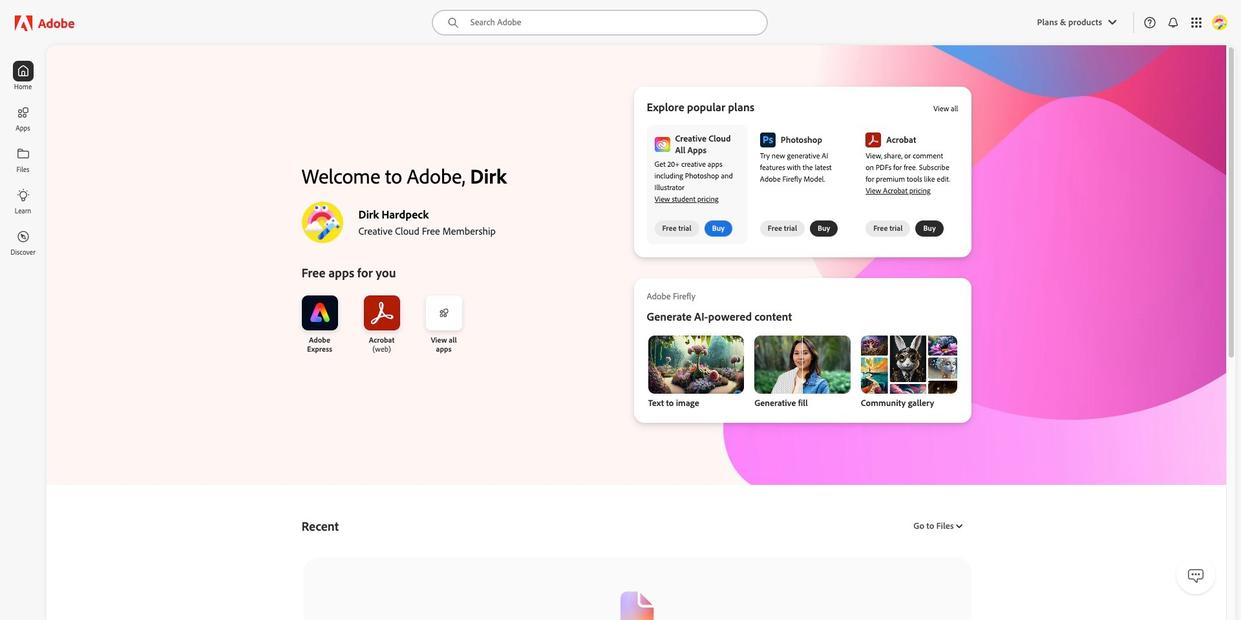 Task type: locate. For each thing, give the bounding box(es) containing it.
adobe express image
[[302, 295, 338, 330]]

go to files image
[[954, 523, 962, 528]]

acrobat image
[[364, 295, 400, 330]]

acrobat image
[[866, 133, 881, 147]]

apps to try element
[[634, 87, 971, 257]]



Task type: vqa. For each thing, say whether or not it's contained in the screenshot.
Acrobat image to the bottom
yes



Task type: describe. For each thing, give the bounding box(es) containing it.
text to image image
[[648, 336, 744, 394]]

community gallery image
[[861, 336, 957, 394]]

photoshop image
[[760, 133, 776, 147]]

view more image
[[439, 308, 449, 318]]

creative cloud all apps image
[[655, 137, 670, 152]]

Search Adobe search field
[[432, 10, 768, 36]]

generative fill image
[[755, 336, 851, 394]]



